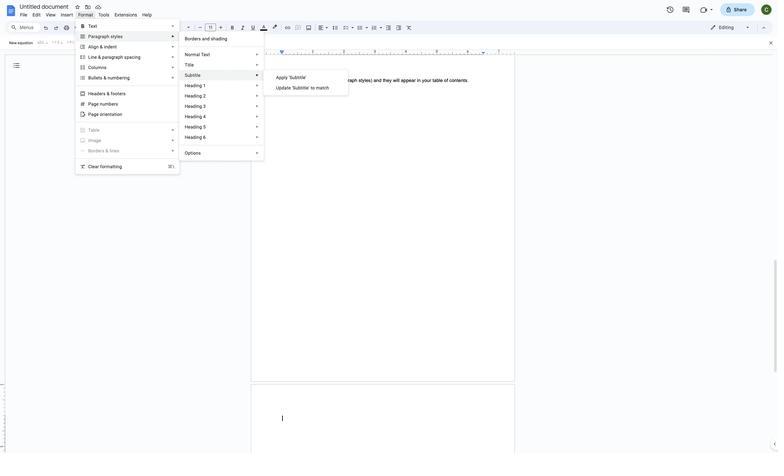 Task type: vqa. For each thing, say whether or not it's contained in the screenshot.
t
yes



Task type: locate. For each thing, give the bounding box(es) containing it.
heading down heading 4
[[185, 124, 202, 130]]

file
[[20, 12, 27, 18]]

menu item containing i
[[76, 135, 179, 146]]

& left "lines"
[[106, 148, 108, 154]]

► inside borders & lines menu item
[[172, 149, 175, 153]]

⌘\
[[168, 164, 175, 169]]

0 horizontal spatial s
[[100, 75, 102, 80]]

aragraph
[[91, 34, 110, 39]]

1 page from the top
[[88, 101, 99, 107]]

top margin image
[[0, 385, 5, 418]]

eaders
[[92, 91, 106, 96]]

text
[[88, 24, 97, 29], [201, 52, 210, 57]]

and
[[202, 36, 210, 41]]

'subtitle' for pdate
[[292, 85, 310, 90]]

1 vertical spatial s
[[100, 75, 102, 80]]

heading down subtitle s 'element'
[[185, 83, 202, 88]]

& right lign at top left
[[100, 44, 103, 49]]

& right ine
[[98, 55, 101, 60]]

&
[[100, 44, 103, 49], [98, 55, 101, 60], [104, 75, 107, 80], [107, 91, 110, 96], [106, 148, 108, 154]]

footers
[[111, 91, 126, 96]]

0 vertical spatial a
[[88, 44, 91, 49]]

l ine & paragraph spacing
[[88, 55, 141, 60]]

highlight color image
[[271, 23, 279, 31]]

heading 6 6 element
[[185, 135, 208, 140]]

heading down 'heading 3'
[[185, 114, 202, 119]]

0 vertical spatial 'subtitle'
[[289, 75, 307, 80]]

editing button
[[706, 23, 755, 32]]

5
[[203, 124, 206, 130]]

4 heading from the top
[[185, 114, 202, 119]]

u
[[103, 101, 105, 107]]

menu
[[63, 0, 180, 257], [179, 31, 264, 161], [264, 70, 348, 95]]

a for lign
[[88, 44, 91, 49]]

page orientation
[[88, 112, 122, 117]]

arial option
[[166, 23, 184, 32]]

shading
[[211, 36, 228, 41]]

bulle t s & numbering
[[88, 75, 130, 80]]

lear
[[91, 164, 99, 169]]

'subtitle' up u pdate 'subtitle' to match
[[289, 75, 307, 80]]

headers & footers h element
[[88, 91, 128, 96]]

heading up heading 4
[[185, 104, 202, 109]]

normal text n element
[[185, 52, 212, 57]]

1 horizontal spatial s
[[104, 65, 107, 70]]

menu bar banner
[[0, 0, 779, 453]]

i m age
[[88, 138, 101, 143]]

ptions
[[188, 151, 201, 156]]

1 heading from the top
[[185, 83, 202, 88]]

heading 4
[[185, 114, 206, 119]]

c lear formatting
[[88, 164, 122, 169]]

a up u at the left top of page
[[276, 75, 279, 80]]

n up bulle t s & numbering
[[102, 65, 104, 70]]

0 vertical spatial s
[[104, 65, 107, 70]]

clear formatting c element
[[88, 164, 124, 169]]

a for pply
[[276, 75, 279, 80]]

mode and view toolbar
[[706, 21, 770, 34]]

menu bar containing file
[[17, 8, 155, 19]]

Star checkbox
[[73, 3, 82, 12]]

text right ormal
[[201, 52, 210, 57]]

ormal
[[188, 52, 200, 57]]

2 heading from the top
[[185, 93, 202, 99]]

2 page from the top
[[88, 112, 99, 117]]

borders & lines q element
[[88, 148, 121, 154]]

view
[[46, 12, 56, 18]]

1 horizontal spatial a
[[276, 75, 279, 80]]

heading 3 3 element
[[185, 104, 208, 109]]

mbers
[[105, 101, 118, 107]]

application
[[0, 0, 779, 453]]

Font size text field
[[206, 24, 216, 31]]

tools menu item
[[96, 11, 112, 19]]

& for ine
[[98, 55, 101, 60]]

n
[[185, 52, 188, 57]]

s right "colum"
[[104, 65, 107, 70]]

heading down heading 5
[[185, 135, 202, 140]]

0 horizontal spatial a
[[88, 44, 91, 49]]

styles
[[111, 34, 123, 39]]

n
[[102, 65, 104, 70], [100, 101, 103, 107]]

1
[[203, 83, 206, 88]]

equations toolbar
[[0, 37, 779, 50]]

heading for heading 6
[[185, 135, 202, 140]]

menu item
[[76, 135, 179, 146]]

relation image
[[66, 39, 75, 45]]

a down p
[[88, 44, 91, 49]]

share button
[[721, 3, 756, 16]]

1 vertical spatial n
[[100, 101, 103, 107]]

new
[[9, 41, 17, 45]]

page down page n u mbers
[[88, 112, 99, 117]]

4
[[203, 114, 206, 119]]

insert image image
[[305, 23, 313, 32]]

text s element
[[88, 24, 99, 29]]

align & indent a element
[[88, 44, 119, 49]]

columns n element
[[88, 65, 109, 70]]

'subtitle'
[[289, 75, 307, 80], [292, 85, 310, 90]]

s right bulle
[[100, 75, 102, 80]]

& right the eaders
[[107, 91, 110, 96]]

application containing share
[[0, 0, 779, 453]]

t
[[99, 75, 100, 80]]

heading for heading 4
[[185, 114, 202, 119]]

s
[[185, 73, 188, 78]]

heading 5
[[185, 124, 206, 130]]

heading 1 1 element
[[185, 83, 208, 88]]

'subtitle' for pply
[[289, 75, 307, 80]]

►
[[172, 24, 175, 28], [172, 35, 175, 38], [172, 45, 175, 48], [256, 53, 259, 56], [172, 55, 175, 59], [256, 63, 259, 67], [172, 66, 175, 69], [256, 73, 259, 77], [172, 76, 175, 79], [256, 84, 259, 87], [256, 94, 259, 98], [256, 104, 259, 108], [256, 115, 259, 118], [256, 125, 259, 129], [172, 128, 175, 132], [256, 135, 259, 139], [172, 139, 175, 142], [172, 149, 175, 153], [256, 151, 259, 155]]

'subtitle' left to
[[292, 85, 310, 90]]

format menu item
[[76, 11, 96, 19]]

b
[[185, 36, 188, 41]]

page n u mbers
[[88, 101, 118, 107]]

u
[[276, 85, 279, 90]]

a
[[88, 44, 91, 49], [276, 75, 279, 80]]

text up p
[[88, 24, 97, 29]]

1 vertical spatial 'subtitle'
[[292, 85, 310, 90]]

heading
[[185, 83, 202, 88], [185, 93, 202, 99], [185, 104, 202, 109], [185, 114, 202, 119], [185, 124, 202, 130], [185, 135, 202, 140]]

format
[[78, 12, 93, 18]]

heading for heading 2
[[185, 93, 202, 99]]

& for eaders
[[107, 91, 110, 96]]

n left mbers on the top left of page
[[100, 101, 103, 107]]

t itle
[[185, 62, 194, 68]]

0 vertical spatial n
[[102, 65, 104, 70]]

page
[[88, 101, 99, 107], [88, 112, 99, 117]]

insert menu item
[[58, 11, 76, 19]]

3 heading from the top
[[185, 104, 202, 109]]

menu containing a
[[264, 70, 348, 95]]

1 vertical spatial page
[[88, 112, 99, 117]]

borders and shading b element
[[185, 36, 229, 41]]

borders & lines menu item
[[76, 146, 179, 156]]

a lign & indent
[[88, 44, 117, 49]]

5 heading from the top
[[185, 124, 202, 130]]

view menu item
[[43, 11, 58, 19]]

heading 2
[[185, 93, 206, 99]]

line & paragraph spacing l element
[[88, 55, 143, 60]]

0 vertical spatial text
[[88, 24, 97, 29]]

6 heading from the top
[[185, 135, 202, 140]]

heading for heading 3
[[185, 104, 202, 109]]

orientation
[[100, 112, 122, 117]]

edit menu item
[[30, 11, 43, 19]]

0 vertical spatial page
[[88, 101, 99, 107]]

& inside menu item
[[106, 148, 108, 154]]

line & paragraph spacing image
[[332, 23, 339, 32]]

match
[[316, 85, 329, 90]]

page left u
[[88, 101, 99, 107]]

h
[[88, 91, 92, 96]]

heading down the heading 1
[[185, 93, 202, 99]]

1 vertical spatial a
[[276, 75, 279, 80]]

colum
[[88, 65, 102, 70]]

► inside menu item
[[172, 139, 175, 142]]

1 horizontal spatial text
[[201, 52, 210, 57]]

left margin image
[[251, 50, 284, 55]]

menu bar
[[17, 8, 155, 19]]



Task type: describe. For each thing, give the bounding box(es) containing it.
insert
[[61, 12, 73, 18]]

menu containing text
[[63, 0, 180, 257]]

share
[[735, 7, 747, 13]]

checklist menu image
[[350, 23, 354, 26]]

Rename text field
[[17, 3, 72, 10]]

l
[[88, 55, 91, 60]]

menu bar inside menu bar 'banner'
[[17, 8, 155, 19]]

lines
[[110, 148, 119, 154]]

pply
[[279, 75, 288, 80]]

page orientation 3 element
[[88, 112, 124, 117]]

image m element
[[88, 138, 103, 143]]

pdate
[[279, 85, 291, 90]]

o ptions
[[185, 151, 201, 156]]

misc image
[[51, 39, 60, 45]]

⌘backslash element
[[160, 164, 175, 170]]

edit
[[33, 12, 41, 18]]

to
[[311, 85, 315, 90]]

page for page orientation
[[88, 112, 99, 117]]

2
[[203, 93, 206, 99]]

itle
[[188, 62, 194, 68]]

borders & lines
[[88, 148, 119, 154]]

h eaders & footers
[[88, 91, 126, 96]]

greek letters image
[[36, 39, 45, 45]]

s for t
[[100, 75, 102, 80]]

heading 2 2 element
[[185, 93, 208, 99]]

formatting
[[100, 164, 122, 169]]

n ormal text
[[185, 52, 210, 57]]

help menu item
[[140, 11, 155, 19]]

borders
[[88, 148, 104, 154]]

paragraph styles p element
[[88, 34, 125, 39]]

extensions menu item
[[112, 11, 140, 19]]

s for n
[[104, 65, 107, 70]]

0 horizontal spatial text
[[88, 24, 97, 29]]

menu item inside application
[[76, 135, 179, 146]]

editing
[[720, 25, 735, 30]]

c
[[88, 164, 91, 169]]

new equation button
[[7, 38, 35, 48]]

equation
[[18, 41, 33, 45]]

tools
[[98, 12, 109, 18]]

main toolbar
[[40, 0, 415, 305]]

ine
[[91, 55, 97, 60]]

subtitle s element
[[185, 73, 203, 78]]

help
[[142, 12, 152, 18]]

table
[[88, 128, 100, 133]]

3
[[203, 104, 206, 109]]

heading 4 4 element
[[185, 114, 208, 119]]

paragraph
[[102, 55, 123, 60]]

t
[[185, 62, 188, 68]]

bulleted list menu image
[[364, 23, 368, 26]]

ubtitle
[[188, 73, 201, 78]]

page numbers u element
[[88, 101, 120, 107]]

update 'subtitle' to match u element
[[276, 85, 331, 90]]

p
[[88, 34, 91, 39]]

bulle
[[88, 75, 99, 80]]

heading for heading 5
[[185, 124, 202, 130]]

& right t on the left of page
[[104, 75, 107, 80]]

1 vertical spatial text
[[201, 52, 210, 57]]

heading 3
[[185, 104, 206, 109]]

6
[[203, 135, 206, 140]]

orders
[[188, 36, 201, 41]]

n for u
[[100, 101, 103, 107]]

heading 6
[[185, 135, 206, 140]]

apply 'subtitle' a element
[[276, 75, 309, 80]]

text color image
[[260, 23, 268, 31]]

extensions
[[115, 12, 137, 18]]

right margin image
[[482, 50, 515, 55]]

table 2 element
[[88, 128, 101, 133]]

u pdate 'subtitle' to match
[[276, 85, 329, 90]]

table menu item
[[76, 125, 179, 135]]

► inside the table "menu item"
[[172, 128, 175, 132]]

numbering
[[108, 75, 130, 80]]

page for page n u mbers
[[88, 101, 99, 107]]

age
[[94, 138, 101, 143]]

m
[[90, 138, 94, 143]]

lign
[[91, 44, 99, 49]]

s ubtitle
[[185, 73, 201, 78]]

heading 5 5 element
[[185, 124, 208, 130]]

o
[[185, 151, 188, 156]]

heading 1
[[185, 83, 206, 88]]

file menu item
[[17, 11, 30, 19]]

colum n s
[[88, 65, 107, 70]]

a pply 'subtitle'
[[276, 75, 307, 80]]

arial
[[166, 25, 176, 30]]

options o element
[[185, 151, 203, 156]]

& for lign
[[100, 44, 103, 49]]

new equation
[[9, 41, 33, 45]]

Font size field
[[205, 24, 219, 32]]

n for s
[[102, 65, 104, 70]]

spacing
[[124, 55, 141, 60]]

heading for heading 1
[[185, 83, 202, 88]]

Menus field
[[8, 23, 40, 32]]

title t element
[[185, 62, 196, 68]]

indent
[[104, 44, 117, 49]]

b orders and shading
[[185, 36, 228, 41]]

p aragraph styles
[[88, 34, 123, 39]]

i
[[88, 138, 90, 143]]

menu containing b
[[179, 31, 264, 161]]

bullets & numbering t element
[[88, 75, 132, 80]]



